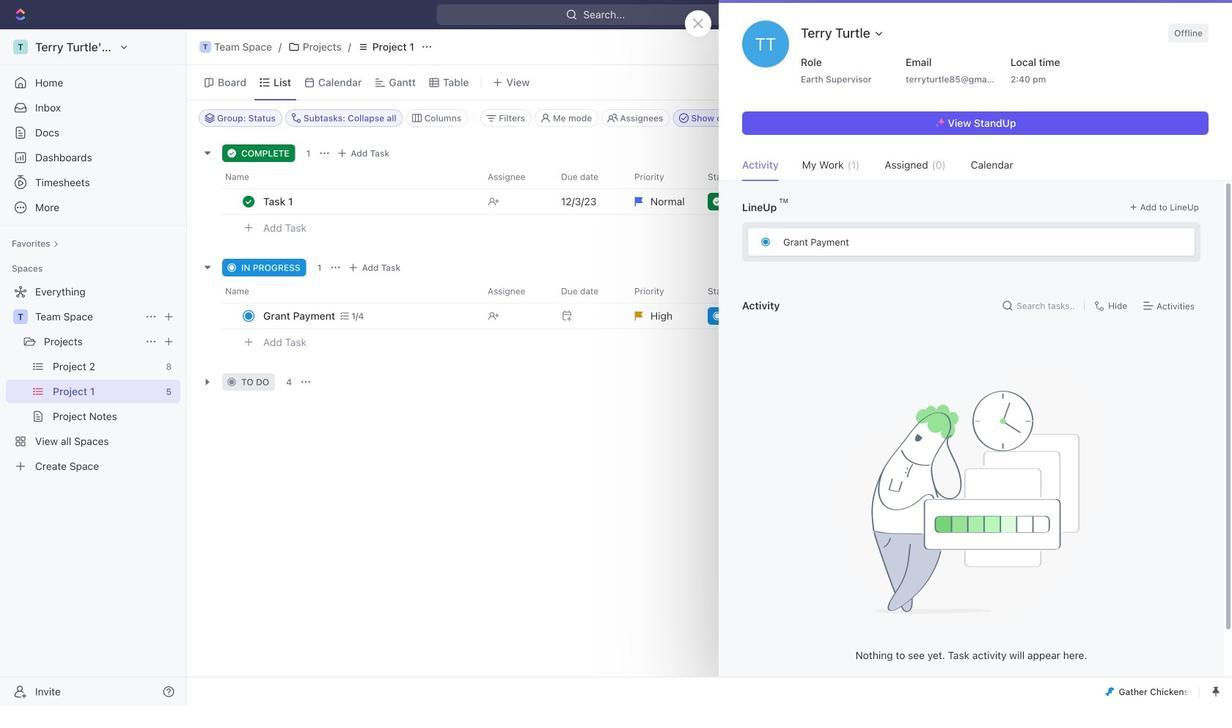 Task type: describe. For each thing, give the bounding box(es) containing it.
team space, , element inside 'tree'
[[13, 310, 28, 324]]

0 vertical spatial team space, , element
[[200, 41, 211, 53]]

tree inside the sidebar navigation
[[6, 280, 180, 478]]

terry turtle's workspace, , element
[[13, 40, 28, 54]]

Search tasks... text field
[[1077, 107, 1224, 129]]



Task type: vqa. For each thing, say whether or not it's contained in the screenshot.
Filter... text box
no



Task type: locate. For each thing, give the bounding box(es) containing it.
1 vertical spatial team space, , element
[[13, 310, 28, 324]]

Search tasks.. text field
[[1017, 295, 1079, 317]]

1 horizontal spatial team space, , element
[[200, 41, 211, 53]]

tree
[[6, 280, 180, 478]]

drumstick bite image
[[1106, 688, 1115, 697]]

0 horizontal spatial team space, , element
[[13, 310, 28, 324]]

team space, , element
[[200, 41, 211, 53], [13, 310, 28, 324]]

sidebar navigation
[[0, 29, 190, 707]]



